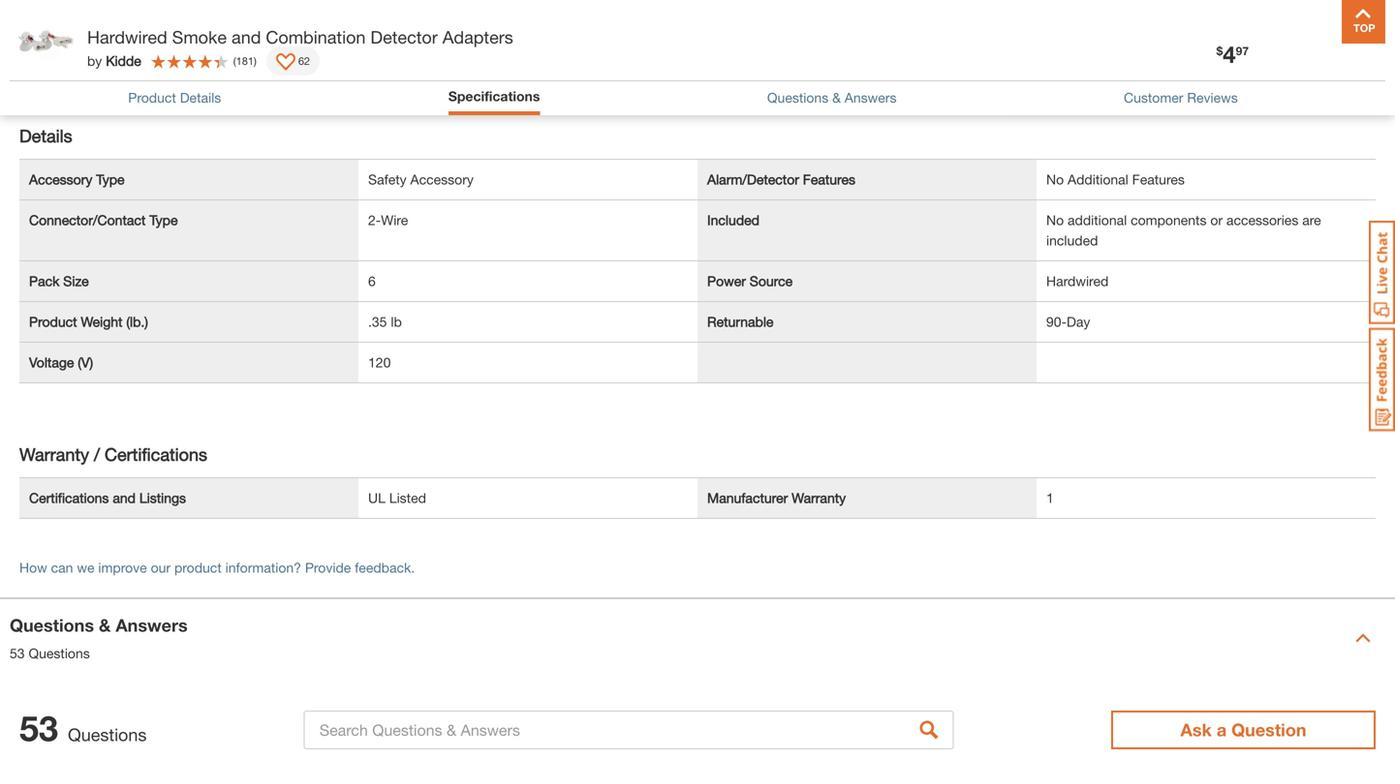 Task type: locate. For each thing, give the bounding box(es) containing it.
questions inside 53 questions
[[68, 725, 147, 745]]

type
[[96, 171, 125, 187], [149, 212, 178, 228]]

0 horizontal spatial &
[[99, 615, 111, 636]]

& for questions & answers 53 questions
[[99, 615, 111, 636]]

or
[[1211, 212, 1223, 228]]

no up the 'included'
[[1046, 212, 1064, 228]]

questions
[[767, 90, 829, 105], [10, 615, 94, 636], [29, 646, 90, 662], [68, 725, 147, 745]]

type up connector/contact type
[[96, 171, 125, 187]]

components
[[1131, 212, 1207, 228]]

1 horizontal spatial type
[[149, 212, 178, 228]]

type for accessory type
[[96, 171, 125, 187]]

product down kidde
[[128, 90, 176, 105]]

warranty / certifications
[[19, 444, 207, 465]]

( 181 )
[[233, 55, 257, 67]]

/
[[94, 444, 100, 465]]

1 in
[[368, 36, 390, 52]]

product details
[[128, 90, 221, 105]]

1 vertical spatial type
[[149, 212, 178, 228]]

0 vertical spatial answers
[[845, 90, 897, 105]]

Search Questions & Answers text field
[[304, 711, 954, 750]]

hardwired up kidde
[[87, 27, 167, 47]]

warranty
[[19, 444, 89, 465], [792, 490, 846, 506]]

0 horizontal spatial 1
[[368, 36, 376, 52]]

1 for 1
[[1046, 490, 1054, 506]]

.35
[[368, 314, 387, 330]]

product
[[174, 560, 222, 576]]

0 horizontal spatial details
[[19, 125, 72, 146]]

product image image
[[15, 10, 78, 73]]

6
[[368, 273, 376, 289]]

1 vertical spatial 1
[[1046, 490, 1054, 506]]

0 vertical spatial details
[[180, 90, 221, 105]]

1 horizontal spatial features
[[1132, 171, 1185, 187]]

0 vertical spatial certifications
[[105, 444, 207, 465]]

120
[[368, 355, 391, 371]]

length
[[81, 36, 123, 52]]

answers
[[845, 90, 897, 105], [116, 615, 188, 636]]

1 vertical spatial details
[[19, 125, 72, 146]]

53
[[10, 646, 25, 662], [19, 708, 58, 749]]

(v)
[[78, 355, 93, 371]]

0 horizontal spatial warranty
[[19, 444, 89, 465]]

0 vertical spatial product
[[29, 36, 77, 52]]

no for no additional features
[[1046, 171, 1064, 187]]

accessory right safety
[[410, 171, 474, 187]]

product up voltage on the top left
[[29, 314, 77, 330]]

and up "181"
[[232, 27, 261, 47]]

1 features from the left
[[803, 171, 856, 187]]

voltage (v)
[[29, 355, 93, 371]]

combination
[[266, 27, 366, 47]]

connector/contact type
[[29, 212, 178, 228]]

question
[[1232, 720, 1307, 741]]

0 vertical spatial hardwired
[[87, 27, 167, 47]]

1 horizontal spatial accessory
[[410, 171, 474, 187]]

certifications down /
[[29, 490, 109, 506]]

features right the alarm/detector
[[803, 171, 856, 187]]

1 horizontal spatial details
[[180, 90, 221, 105]]

no left additional
[[1046, 171, 1064, 187]]

1 horizontal spatial 1
[[1046, 490, 1054, 506]]

are
[[1302, 212, 1321, 228]]

manufacturer
[[707, 490, 788, 506]]

product details button
[[128, 88, 221, 108], [128, 88, 221, 108]]

smoke
[[172, 27, 227, 47]]

0 horizontal spatial answers
[[116, 615, 188, 636]]

details
[[180, 90, 221, 105], [19, 125, 72, 146]]

1 vertical spatial answers
[[116, 615, 188, 636]]

1 for 1 in
[[368, 36, 376, 52]]

no inside 'no additional components or accessories are included'
[[1046, 212, 1064, 228]]

hardwired up the day
[[1046, 273, 1109, 289]]

)
[[254, 55, 257, 67]]

0 vertical spatial 1
[[368, 36, 376, 52]]

(lb.)
[[126, 314, 148, 330]]

1 no from the top
[[1046, 171, 1064, 187]]

$
[[1217, 44, 1223, 58]]

product
[[29, 36, 77, 52], [128, 90, 176, 105], [29, 314, 77, 330]]

1
[[368, 36, 376, 52], [1046, 490, 1054, 506]]

included
[[707, 212, 760, 228]]

pack
[[29, 273, 59, 289]]

53 inside 'questions & answers 53 questions'
[[10, 646, 25, 662]]

2 vertical spatial product
[[29, 314, 77, 330]]

lb
[[391, 314, 402, 330]]

(in.)
[[127, 36, 148, 52]]

0 vertical spatial type
[[96, 171, 125, 187]]

0 vertical spatial no
[[1046, 171, 1064, 187]]

features up components
[[1132, 171, 1185, 187]]

product weight (lb.)
[[29, 314, 148, 330]]

1 horizontal spatial answers
[[845, 90, 897, 105]]

questions & answers
[[767, 90, 897, 105]]

improve
[[98, 560, 147, 576]]

type right connector/contact
[[149, 212, 178, 228]]

181
[[236, 55, 254, 67]]

a
[[1217, 720, 1227, 741]]

product left length
[[29, 36, 77, 52]]

1 vertical spatial and
[[113, 490, 136, 506]]

2 no from the top
[[1046, 212, 1064, 228]]

product for product weight (lb.)
[[29, 314, 77, 330]]

feedback.
[[355, 560, 415, 576]]

power
[[707, 273, 746, 289]]

& for questions & answers
[[832, 90, 841, 105]]

hardwired
[[87, 27, 167, 47], [1046, 273, 1109, 289]]

1 vertical spatial product
[[128, 90, 176, 105]]

0 horizontal spatial accessory
[[29, 171, 92, 187]]

details down 'smoke'
[[180, 90, 221, 105]]

warranty right the manufacturer
[[792, 490, 846, 506]]

specifications
[[448, 88, 540, 104]]

1 vertical spatial hardwired
[[1046, 273, 1109, 289]]

& inside 'questions & answers 53 questions'
[[99, 615, 111, 636]]

0 horizontal spatial and
[[113, 490, 136, 506]]

53 questions
[[19, 708, 147, 749]]

display image
[[276, 53, 295, 73]]

0 vertical spatial 53
[[10, 646, 25, 662]]

features
[[803, 171, 856, 187], [1132, 171, 1185, 187]]

details up accessory type at the top of the page
[[19, 125, 72, 146]]

1 vertical spatial warranty
[[792, 490, 846, 506]]

1 vertical spatial &
[[99, 615, 111, 636]]

1 horizontal spatial &
[[832, 90, 841, 105]]

feedback link image
[[1369, 327, 1395, 432]]

provide
[[305, 560, 351, 576]]

answers inside 'questions & answers 53 questions'
[[116, 615, 188, 636]]

&
[[832, 90, 841, 105], [99, 615, 111, 636]]

1 horizontal spatial hardwired
[[1046, 273, 1109, 289]]

no
[[1046, 171, 1064, 187], [1046, 212, 1064, 228]]

certifications
[[105, 444, 207, 465], [29, 490, 109, 506]]

0 vertical spatial and
[[232, 27, 261, 47]]

0 horizontal spatial hardwired
[[87, 27, 167, 47]]

accessory up connector/contact
[[29, 171, 92, 187]]

0 vertical spatial warranty
[[19, 444, 89, 465]]

and left listings
[[113, 490, 136, 506]]

0 horizontal spatial features
[[803, 171, 856, 187]]

manufacturer warranty
[[707, 490, 846, 506]]

caret image
[[1356, 631, 1371, 646]]

in
[[379, 36, 390, 52]]

information?
[[225, 560, 301, 576]]

0 vertical spatial &
[[832, 90, 841, 105]]

day
[[1067, 314, 1090, 330]]

1 vertical spatial no
[[1046, 212, 1064, 228]]

certifications up listings
[[105, 444, 207, 465]]

customer reviews
[[1124, 90, 1238, 105]]

specifications button
[[448, 86, 540, 110], [448, 86, 540, 107]]

warranty left /
[[19, 444, 89, 465]]

0 horizontal spatial type
[[96, 171, 125, 187]]



Task type: describe. For each thing, give the bounding box(es) containing it.
hardwired smoke and combination detector adapters
[[87, 27, 513, 47]]

voltage
[[29, 355, 74, 371]]

hardwired for hardwired
[[1046, 273, 1109, 289]]

62 button
[[266, 47, 320, 76]]

ul listed
[[368, 490, 426, 506]]

(
[[233, 55, 236, 67]]

additional
[[1068, 212, 1127, 228]]

accessory type
[[29, 171, 125, 187]]

adapters
[[443, 27, 513, 47]]

certifications and listings
[[29, 490, 186, 506]]

answers for questions & answers 53 questions
[[116, 615, 188, 636]]

live chat image
[[1369, 221, 1395, 325]]

1 horizontal spatial warranty
[[792, 490, 846, 506]]

additional
[[1068, 171, 1129, 187]]

62
[[298, 55, 310, 67]]

90-
[[1046, 314, 1067, 330]]

returnable
[[707, 314, 774, 330]]

product length (in.)
[[29, 36, 148, 52]]

product for product length (in.)
[[29, 36, 77, 52]]

safety
[[368, 171, 407, 187]]

no for no additional components or accessories are included
[[1046, 212, 1064, 228]]

ul
[[368, 490, 386, 506]]

customer
[[1124, 90, 1184, 105]]

1 accessory from the left
[[29, 171, 92, 187]]

1 vertical spatial 53
[[19, 708, 58, 749]]

1 horizontal spatial and
[[232, 27, 261, 47]]

alarm/detector features
[[707, 171, 856, 187]]

type for connector/contact type
[[149, 212, 178, 228]]

2 features from the left
[[1132, 171, 1185, 187]]

safety accessory
[[368, 171, 474, 187]]

wire
[[381, 212, 408, 228]]

answers for questions & answers
[[845, 90, 897, 105]]

how can we improve our product information? provide feedback.
[[19, 560, 415, 576]]

1 vertical spatial certifications
[[29, 490, 109, 506]]

we
[[77, 560, 94, 576]]

2 accessory from the left
[[410, 171, 474, 187]]

90-day
[[1046, 314, 1090, 330]]

$ 4 97
[[1217, 40, 1249, 68]]

97
[[1236, 44, 1249, 58]]

ask a question button
[[1111, 711, 1376, 750]]

pack size
[[29, 273, 89, 289]]

ask a question
[[1181, 720, 1307, 741]]

by kidde
[[87, 53, 141, 69]]

size
[[63, 273, 89, 289]]

detector
[[371, 27, 438, 47]]

top button
[[1342, 0, 1386, 44]]

how can we improve our product information? provide feedback. link
[[19, 560, 415, 576]]

can
[[51, 560, 73, 576]]

4
[[1223, 40, 1236, 68]]

listed
[[389, 490, 426, 506]]

how
[[19, 560, 47, 576]]

kidde
[[106, 53, 141, 69]]

alarm/detector
[[707, 171, 799, 187]]

source
[[750, 273, 793, 289]]

included
[[1046, 232, 1098, 248]]

our
[[151, 560, 171, 576]]

weight
[[81, 314, 123, 330]]

accessories
[[1227, 212, 1299, 228]]

no additional components or accessories are included
[[1046, 212, 1321, 248]]

product for product details
[[128, 90, 176, 105]]

2-wire
[[368, 212, 408, 228]]

connector/contact
[[29, 212, 146, 228]]

by
[[87, 53, 102, 69]]

listings
[[139, 490, 186, 506]]

2-
[[368, 212, 381, 228]]

power source
[[707, 273, 793, 289]]

no additional features
[[1046, 171, 1185, 187]]

reviews
[[1187, 90, 1238, 105]]

hardwired for hardwired smoke and combination detector adapters
[[87, 27, 167, 47]]

questions & answers 53 questions
[[10, 615, 188, 662]]

.35 lb
[[368, 314, 402, 330]]

ask
[[1181, 720, 1212, 741]]



Task type: vqa. For each thing, say whether or not it's contained in the screenshot.
No inside the the No additional components or accessories are included
yes



